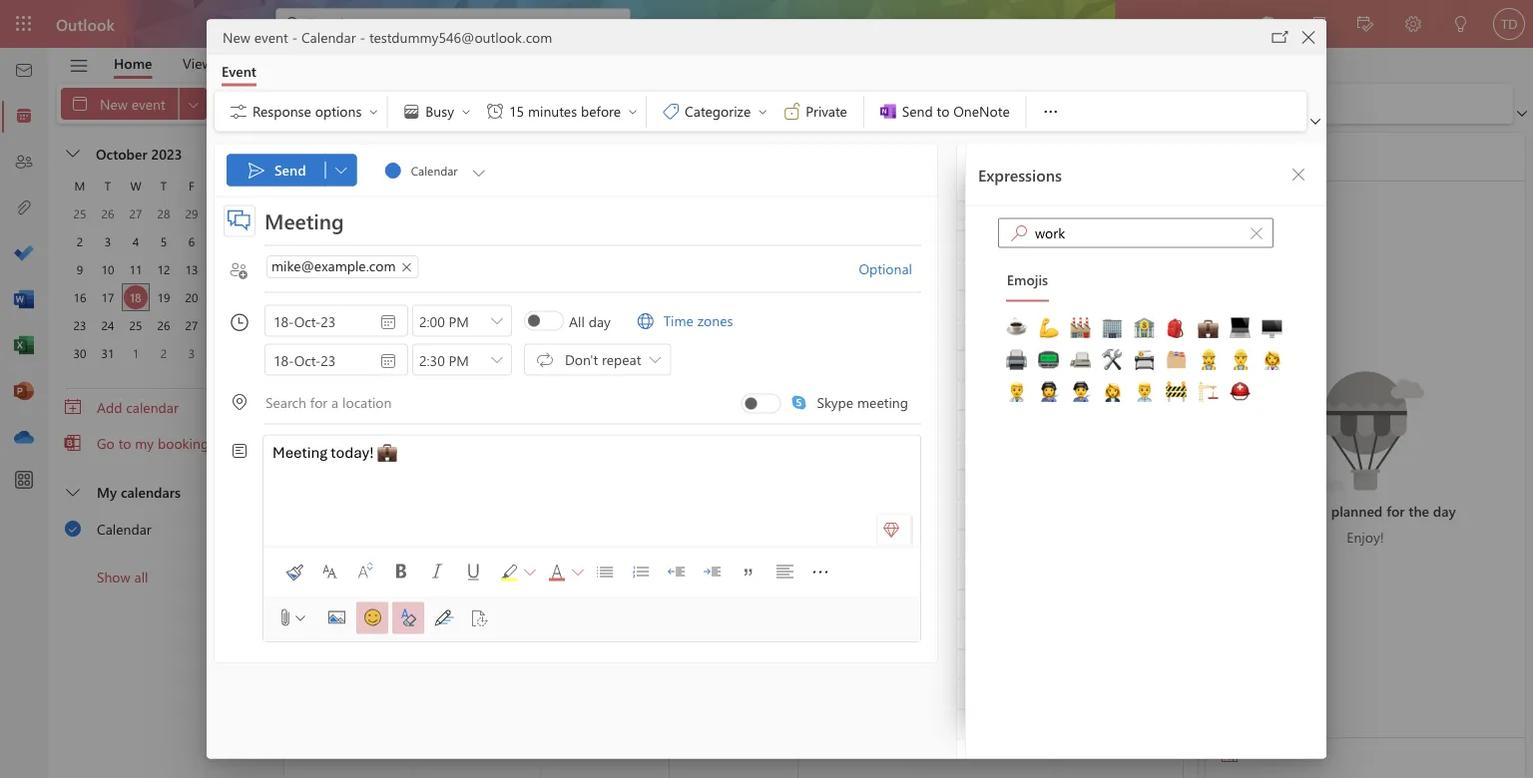 Task type: locate. For each thing, give the bounding box(es) containing it.
15 inside button
[[241, 262, 254, 278]]

3 testdummy2 from the top
[[463, 435, 532, 451]]

calendar right event
[[301, 28, 356, 46]]

26 down '19'
[[157, 317, 170, 333]]

 left 03
[[378, 312, 398, 332]]

to for send
[[937, 102, 950, 120]]

italic (⌘+i) image
[[421, 557, 453, 589]]

1 horizontal spatial 21
[[935, 500, 950, 519]]

quote image
[[733, 557, 765, 589]]

t right wednesday element
[[161, 178, 167, 194]]

1 horizontal spatial 30 button
[[208, 202, 232, 226]]

1 vertical spatial 15
[[241, 262, 254, 278]]

to inside button
[[118, 434, 131, 453]]

End time text field
[[413, 345, 486, 375]]

21 down 14 button
[[213, 290, 226, 306]]

0 vertical spatial calendar
[[301, 28, 356, 46]]

10 left pm
[[965, 713, 978, 729]]

👩‍⚕️
[[1261, 349, 1278, 372]]

2 vertical spatial 28
[[935, 595, 950, 614]]

8
[[244, 234, 251, 250]]

25 left sep
[[293, 216, 308, 234]]

all day
[[569, 312, 611, 330]]

28 button down thursday element
[[152, 202, 176, 226]]

1 vertical spatial 18
[[130, 290, 142, 306]]

the
[[1409, 502, 1430, 520]]

t
[[105, 178, 111, 194], [161, 178, 167, 194]]

14 left ""
[[213, 262, 226, 278]]

1 vertical spatial to
[[118, 434, 131, 453]]

testdummy2 down search for a location "field"
[[463, 435, 532, 451]]

10 down the end time text box
[[421, 405, 436, 424]]

0 horizontal spatial 24
[[101, 317, 114, 333]]

15 right 
[[509, 102, 524, 120]]

testdummy2 for first repeating event icon from the top of the wed, 18 oct application
[[463, 246, 532, 262]]

1 vertical spatial day
[[1434, 502, 1456, 520]]

dialog
[[0, 0, 1534, 779]]

repeating event image
[[514, 242, 530, 266], [514, 336, 530, 360], [514, 431, 530, 455]]

0 vertical spatial 14
[[213, 262, 226, 278]]

t right m
[[105, 178, 111, 194]]

2 for 2 button to the bottom
[[161, 345, 167, 361]]

💼 inside 💼 button
[[1198, 317, 1215, 340]]

15 down 8
[[241, 262, 254, 278]]

1 repeating event image from the top
[[514, 242, 530, 266]]

26 button down '19'
[[152, 313, 176, 337]]

monday element
[[66, 172, 94, 200]]

1 button right 31 button
[[124, 341, 148, 365]]

word image
[[14, 291, 34, 311]]

0 horizontal spatial 💼
[[377, 443, 393, 462]]

0 horizontal spatial 21
[[213, 290, 226, 306]]

day right the
[[1434, 502, 1456, 520]]

10 am testdummy2 down start time text field
[[424, 340, 532, 356]]

3 down '20' button at the left of page
[[188, 345, 195, 361]]

🖥 button
[[1254, 313, 1286, 345]]

1 testdummy2 from the top
[[463, 246, 532, 262]]

10 am testdummy2 down search for a location "field"
[[424, 435, 532, 451]]

24 inside button
[[101, 317, 114, 333]]

03
[[421, 311, 436, 329]]

- up the new group
[[360, 28, 365, 46]]

20
[[185, 290, 198, 306]]

formatting options. list box
[[276, 549, 909, 597]]

 button
[[1307, 111, 1325, 131], [58, 140, 90, 168], [325, 154, 357, 186]]

13
[[185, 262, 198, 278], [807, 405, 822, 424]]

sunday element
[[234, 172, 262, 200]]

11 up 18 button
[[129, 262, 142, 278]]

tab list
[[99, 48, 288, 79]]

☕ button
[[998, 313, 1030, 345]]

0 horizontal spatial 30 button
[[68, 341, 92, 365]]

1 vertical spatial oct
[[1075, 216, 1097, 234]]

 work week
[[300, 94, 392, 114]]

24 up 31 button
[[101, 317, 114, 333]]

 button for font color icon
[[571, 557, 585, 589]]

show
[[97, 568, 130, 586]]

0 vertical spatial 04
[[550, 311, 565, 329]]

 button down 
[[468, 154, 490, 186]]

0 vertical spatial 10 am testdummy2
[[424, 246, 532, 262]]

18 cell
[[122, 284, 150, 312]]

list box
[[49, 473, 277, 595]]

📇
[[1134, 349, 1151, 372]]

before
[[581, 102, 621, 120]]

 for start time text field
[[378, 312, 398, 332]]

💻
[[1230, 317, 1247, 340]]

increase indent image
[[697, 557, 729, 589]]

18
[[1266, 145, 1282, 168], [130, 290, 142, 306]]

1 horizontal spatial 28 button
[[208, 313, 232, 337]]

29 button left 02
[[236, 313, 260, 337]]

🛠 button
[[1094, 345, 1126, 377]]

31
[[101, 345, 114, 361]]

0 horizontal spatial  button
[[523, 557, 537, 589]]

💼 right today!
[[377, 443, 393, 462]]

go to my booking page button
[[49, 425, 277, 461]]

👷‍♀️ button
[[1190, 345, 1222, 377]]

day
[[589, 312, 611, 330], [1434, 502, 1456, 520]]

repeating event image down search for a location "field"
[[514, 431, 530, 455]]

 button up wed, 18 oct
[[1307, 111, 1325, 131]]

1  button from the top
[[486, 306, 508, 336]]

1 horizontal spatial 💼
[[1198, 317, 1215, 340]]


[[1041, 101, 1061, 121]]

s for saturday element
[[216, 178, 223, 194]]

busy
[[426, 102, 454, 120]]

14 inside button
[[213, 262, 226, 278]]

2 horizontal spatial  button
[[1307, 111, 1325, 131]]

emojis button
[[998, 258, 1057, 302]]

18 right 17 button
[[130, 290, 142, 306]]

11 button
[[124, 258, 148, 282]]

0 horizontal spatial 27
[[129, 206, 142, 222]]

1 vertical spatial calendar
[[97, 520, 151, 538]]

cell
[[206, 339, 234, 367]]

2 vertical spatial 26
[[678, 595, 693, 614]]

1 vertical spatial  button
[[486, 345, 508, 375]]

0 vertical spatial 24
[[101, 317, 114, 333]]

09
[[293, 405, 308, 424]]

27 button down wednesday element
[[124, 202, 148, 226]]

m
[[74, 178, 85, 194]]

testdummy2 for 1st repeating event icon from the bottom of the wed, 18 oct application
[[463, 435, 532, 451]]

0 vertical spatial 1 button
[[236, 202, 260, 226]]

0 vertical spatial day
[[589, 312, 611, 330]]

day right all
[[589, 312, 611, 330]]

 button left bullets (⌘+.) icon
[[571, 557, 585, 589]]

1 horizontal spatial 11
[[550, 405, 565, 424]]

 right 
[[1300, 29, 1317, 46]]

1 vertical spatial 
[[378, 312, 398, 332]]

1 horizontal spatial 15
[[509, 102, 524, 120]]

 left ""
[[757, 106, 769, 118]]

1 vertical spatial 27
[[185, 317, 198, 333]]

 inside  categorize 
[[757, 106, 769, 118]]

 button
[[424, 141, 456, 173], [468, 154, 490, 186]]

0 vertical spatial 💼
[[1198, 317, 1215, 340]]

1 vertical spatial 24
[[421, 595, 436, 614]]

0 vertical spatial 23
[[73, 317, 86, 333]]

meet now
[[1166, 13, 1230, 32]]

mail image
[[14, 61, 34, 81]]

💼
[[1198, 317, 1215, 340], [377, 443, 393, 462]]

friday
[[807, 189, 838, 205]]

1 down the sunday
[[1064, 216, 1071, 234]]

home
[[114, 54, 152, 72]]

 left don't
[[535, 350, 555, 370]]

1 button down sunday element
[[236, 202, 260, 226]]

3 10 am testdummy2 from the top
[[424, 435, 532, 451]]

0 horizontal spatial 2
[[77, 234, 83, 250]]

1 s from the left
[[216, 178, 223, 194]]

calendar inside list box
[[97, 520, 151, 538]]

optional button
[[850, 253, 922, 285]]

font image
[[313, 557, 345, 589]]

10 am testdummy2 for first repeating event icon from the top of the wed, 18 oct application
[[424, 246, 532, 262]]

calendar image
[[14, 107, 34, 127]]

oct down the sunday
[[1075, 216, 1097, 234]]

0 vertical spatial 11
[[129, 262, 142, 278]]

13 up the 20
[[185, 262, 198, 278]]

🖥
[[1261, 317, 1278, 340]]

1 horizontal spatial 27 button
[[180, 313, 204, 337]]

 right work
[[368, 106, 380, 118]]

 up all day icon
[[514, 246, 530, 262]]

calendar down my calendars
[[97, 520, 151, 538]]

day inside document
[[589, 312, 611, 330]]

sunday
[[1064, 189, 1102, 205]]

 button
[[1295, 23, 1323, 51], [1283, 158, 1315, 190]]

1 vertical spatial 04
[[935, 690, 950, 708]]

tuesday element
[[94, 172, 122, 200]]

29 for the leftmost the 29 button
[[185, 206, 198, 222]]

0 vertical spatial 27 button
[[124, 202, 148, 226]]


[[300, 94, 320, 114]]

 up search for a location "field"
[[491, 354, 503, 366]]

25 down monday element
[[73, 206, 86, 222]]

👩‍⚕️ 👨‍⚕️
[[1006, 349, 1278, 404]]

none field containing 
[[383, 154, 490, 186]]

 button for start time text field
[[486, 306, 508, 336]]

mike@example.com
[[272, 257, 396, 275]]

2 s from the left
[[244, 178, 251, 194]]

23 left 24 button
[[73, 317, 86, 333]]

to inside button
[[937, 102, 950, 120]]

0 horizontal spatial 26 button
[[96, 202, 120, 226]]


[[368, 106, 380, 118], [460, 106, 472, 118], [627, 106, 639, 118], [757, 106, 769, 118], [432, 149, 448, 165], [469, 162, 489, 182]]

1 horizontal spatial calendar
[[301, 28, 356, 46]]

1 vertical spatial 13
[[807, 405, 822, 424]]

0 vertical spatial 12
[[157, 262, 170, 278]]

 button for highlight image in the bottom left of the page
[[523, 557, 537, 589]]

30 button up 7 in the top of the page
[[208, 202, 232, 226]]

10 inside button
[[101, 262, 114, 278]]

7 button
[[208, 230, 232, 254]]

25 button down monday element
[[68, 202, 92, 226]]

1 down sunday element
[[244, 206, 251, 222]]

6
[[188, 234, 195, 250]]

onedrive image
[[14, 428, 34, 448]]

2 10 am testdummy2 from the top
[[424, 340, 532, 356]]

⛑ button
[[1222, 377, 1254, 409]]

2 vertical spatial repeating event image
[[514, 431, 530, 455]]

👩‍🏭
[[1038, 381, 1055, 404]]

3 left 4 on the top left
[[105, 234, 111, 250]]


[[472, 611, 488, 626]]

 button up search for a location "field"
[[486, 345, 508, 375]]

12 right 11 button
[[157, 262, 170, 278]]

26 button
[[96, 202, 120, 226], [152, 313, 176, 337]]

wed, 18 oct application
[[0, 0, 1534, 779]]

 right busy
[[460, 106, 472, 118]]

0 horizontal spatial 1
[[133, 345, 139, 361]]

0 vertical spatial to
[[937, 102, 950, 120]]


[[242, 148, 254, 160]]

sep
[[311, 216, 334, 234]]

0 horizontal spatial 23
[[73, 317, 86, 333]]

 inside the new group
[[494, 94, 514, 114]]

1 horizontal spatial 25 button
[[124, 313, 148, 337]]

3 button left 4 on the top left
[[96, 230, 120, 254]]

0 vertical spatial testdummy2
[[463, 246, 532, 262]]

12 left skype meeting image
[[678, 405, 693, 424]]

0 horizontal spatial 11
[[129, 262, 142, 278]]

0 vertical spatial 15
[[509, 102, 524, 120]]


[[661, 101, 681, 121]]

am down the tuesday
[[440, 246, 459, 262]]

2 button up calendar
[[152, 341, 176, 365]]

grid inside wed, 18 oct application
[[998, 313, 1298, 409]]

1 vertical spatial am
[[440, 340, 459, 356]]

 left my
[[66, 486, 80, 500]]

23 down format painter icon
[[293, 595, 308, 614]]

1 horizontal spatial 29 button
[[236, 313, 260, 337]]

0 vertical spatial send
[[902, 102, 933, 120]]

26 button down tuesday element
[[96, 202, 120, 226]]

to right print
[[937, 102, 950, 120]]

1 right 31 button
[[133, 345, 139, 361]]

13 button
[[180, 258, 204, 282]]

 button left all day icon
[[486, 306, 508, 336]]

2 vertical spatial 27
[[807, 595, 822, 614]]

2 horizontal spatial 15
[[1064, 405, 1079, 424]]

18 right wed,
[[1266, 145, 1282, 168]]

1 10 am testdummy2 from the top
[[424, 246, 532, 262]]

october 2023 button
[[86, 140, 206, 168]]

 left 'month'
[[494, 94, 514, 114]]

day inside nothing planned for the day enjoy!
[[1434, 502, 1456, 520]]

24
[[101, 317, 114, 333], [421, 595, 436, 614]]

tab list containing home
[[99, 48, 288, 79]]

0 vertical spatial 3 button
[[96, 230, 120, 254]]

2 vertical spatial testdummy2
[[463, 435, 532, 451]]

0 horizontal spatial -
[[292, 28, 298, 46]]

0 horizontal spatial to
[[118, 434, 131, 453]]

oct right wed,
[[1287, 145, 1314, 168]]

 button right wed,
[[1283, 158, 1315, 190]]

document
[[0, 0, 1534, 779]]

13 right skype meeting image
[[807, 405, 822, 424]]

1 horizontal spatial 04
[[935, 690, 950, 708]]

 right select a calendar text field
[[469, 162, 489, 182]]

19
[[157, 290, 170, 306]]

1 vertical spatial repeating event image
[[514, 336, 530, 360]]

2  button from the top
[[486, 345, 508, 375]]

0 horizontal spatial oct
[[1075, 216, 1097, 234]]

2 horizontal spatial 30
[[935, 216, 950, 234]]

nothing
[[1275, 502, 1328, 520]]

28
[[157, 206, 170, 222], [213, 317, 226, 333], [935, 595, 950, 614]]

 button right 
[[1295, 23, 1323, 51]]

1 t from the left
[[105, 178, 111, 194]]

font color image
[[541, 557, 573, 589]]

testdummy2 down all day icon
[[463, 340, 532, 356]]

calendar inside document
[[301, 28, 356, 46]]

more apps image
[[14, 471, 34, 491]]

 button
[[206, 140, 234, 168]]

2 t from the left
[[161, 178, 167, 194]]

 button right ''
[[424, 141, 456, 173]]

1 horizontal spatial 28
[[213, 317, 226, 333]]

grid
[[998, 313, 1298, 409]]

 share
[[789, 94, 848, 114]]

2 for the topmost 2 button
[[77, 234, 83, 250]]

 up monday element
[[66, 147, 80, 161]]

30 down 23 button
[[73, 345, 86, 361]]

wed,
[[1222, 145, 1261, 168]]

End date text field
[[266, 345, 407, 375]]

28 button down 21 button
[[208, 313, 232, 337]]

- right event
[[292, 28, 298, 46]]

repeat
[[602, 350, 641, 369]]

 button left font color icon
[[523, 557, 537, 589]]

14 button
[[208, 258, 232, 282]]

Search for a location field
[[265, 386, 737, 417]]

💼 left the 💻
[[1198, 317, 1215, 340]]

11 up add a description or attach documents, press alt+f10 to exit text box
[[550, 405, 565, 424]]

1 vertical spatial 2
[[161, 345, 167, 361]]

11 inside button
[[129, 262, 142, 278]]

2 testdummy2 from the top
[[463, 340, 532, 356]]

0 vertical spatial 26
[[101, 206, 114, 222]]

1 horizontal spatial 26 button
[[152, 313, 176, 337]]

2 horizontal spatial 28
[[935, 595, 950, 614]]

29
[[185, 206, 198, 222], [241, 317, 254, 333]]

27 down '20' button at the left of page
[[185, 317, 198, 333]]

0 horizontal spatial s
[[216, 178, 223, 194]]

 15 minutes before 
[[485, 101, 639, 121]]

29 button down f
[[180, 202, 204, 226]]

10 inside document
[[965, 713, 978, 729]]

 for the end time text box
[[378, 351, 398, 371]]

send right  on the left of the page
[[275, 161, 306, 179]]

 inside field
[[469, 162, 489, 182]]

26 down tuesday element
[[101, 206, 114, 222]]

s right saturday element
[[244, 178, 251, 194]]

 button
[[877, 514, 912, 546]]

0 vertical spatial am
[[440, 246, 459, 262]]

1 horizontal spatial  button
[[325, 154, 357, 186]]

📟
[[1038, 349, 1055, 372]]

10 down 03
[[424, 340, 437, 356]]

1 horizontal spatial 2 button
[[152, 341, 176, 365]]

grid containing ☕
[[998, 313, 1298, 409]]

1 vertical spatial 29
[[241, 317, 254, 333]]

1 vertical spatial 10 am testdummy2
[[424, 340, 532, 356]]

repeating event image down all day icon
[[514, 336, 530, 360]]

event
[[222, 61, 256, 80]]

Add a description or attach documents, press Alt+F10 to exit text field
[[273, 442, 912, 514]]

today
[[318, 147, 355, 166]]

share group
[[779, 84, 934, 124]]

wednesday element
[[122, 172, 150, 200]]


[[414, 94, 434, 114]]

decrease indent image
[[661, 557, 693, 589]]

 private
[[782, 101, 847, 121]]

1  button from the left
[[523, 557, 537, 589]]

29 down f
[[185, 206, 198, 222]]

t for thursday element
[[161, 178, 167, 194]]

 button for the end time text box
[[486, 345, 508, 375]]

all day image
[[528, 315, 540, 327]]

2  button from the left
[[571, 557, 585, 589]]

26 down the decrease indent image
[[678, 595, 693, 614]]

format painter image
[[278, 557, 310, 589]]

🎒 button
[[1158, 313, 1190, 345]]

None field
[[383, 154, 490, 186]]


[[214, 148, 226, 160]]

 right before
[[627, 106, 639, 118]]

🛠
[[1102, 349, 1119, 372]]

27
[[129, 206, 142, 222], [185, 317, 198, 333], [807, 595, 822, 614]]

27 button down '20' button at the left of page
[[180, 313, 204, 337]]

event
[[254, 28, 288, 46]]

18 button
[[124, 286, 148, 310]]

0 horizontal spatial 2 button
[[68, 230, 92, 254]]

1 - from the left
[[292, 28, 298, 46]]

0 horizontal spatial 14
[[213, 262, 226, 278]]

0 horizontal spatial day
[[589, 312, 611, 330]]

2 button up 9 button
[[68, 230, 92, 254]]

s for sunday element
[[244, 178, 251, 194]]

 inside  busy 
[[460, 106, 472, 118]]

30 down saturday
[[935, 216, 950, 234]]

2 vertical spatial 10 am testdummy2
[[424, 435, 532, 451]]

29 for the 29 button to the bottom
[[241, 317, 254, 333]]

to do image
[[14, 245, 34, 265]]



Task type: vqa. For each thing, say whether or not it's contained in the screenshot.
the Conversation
no



Task type: describe. For each thing, give the bounding box(es) containing it.
1 vertical spatial 26
[[157, 317, 170, 333]]

tags group
[[651, 91, 859, 131]]

Start time text field
[[413, 306, 486, 336]]

 up monday
[[335, 164, 347, 176]]

Repeat: field
[[559, 350, 669, 371]]

1 vertical spatial 25 button
[[124, 313, 148, 337]]

 button
[[1241, 219, 1273, 247]]

booking
[[158, 434, 209, 453]]

show all button
[[49, 559, 277, 595]]

23 button
[[68, 313, 92, 337]]

work
[[324, 94, 357, 113]]

add calendar
[[97, 398, 179, 417]]

1 horizontal spatial 13
[[807, 405, 822, 424]]

1 for the bottom 1 button
[[133, 345, 139, 361]]

 left font color icon
[[524, 567, 536, 579]]

private
[[806, 102, 847, 120]]

💻 button
[[1222, 313, 1254, 345]]

 response options 
[[229, 101, 380, 121]]

1 horizontal spatial 14
[[935, 405, 950, 424]]

 busy 
[[402, 101, 472, 121]]

thursday
[[678, 189, 725, 205]]

2 vertical spatial 15
[[1064, 405, 1079, 424]]

my calendars
[[97, 483, 181, 501]]

0 horizontal spatial 04
[[550, 311, 565, 329]]

0 horizontal spatial  button
[[424, 141, 456, 173]]

0 vertical spatial 27
[[129, 206, 142, 222]]

 inside document
[[535, 350, 555, 370]]

don't
[[565, 350, 598, 369]]

18 inside agenda view "section"
[[1266, 145, 1282, 168]]

13 inside "button"
[[185, 262, 198, 278]]

1 vertical spatial 27 button
[[180, 313, 204, 337]]

0 vertical spatial  button
[[1295, 23, 1323, 51]]

skype
[[817, 393, 854, 412]]

expressions
[[978, 163, 1062, 185]]

👨‍⚕️
[[1006, 381, 1023, 404]]

my
[[135, 434, 154, 453]]

5
[[161, 234, 167, 250]]

1 vertical spatial 3
[[188, 345, 195, 361]]

left-rail-appbar navigation
[[4, 48, 44, 461]]

0 horizontal spatial 25 button
[[68, 202, 92, 226]]

📠 button
[[1062, 345, 1094, 377]]

thursday element
[[150, 172, 178, 200]]

1 vertical spatial 11
[[550, 405, 565, 424]]

10 pm
[[965, 713, 998, 729]]

bold (⌘+b) image
[[385, 557, 417, 589]]

3 am from the top
[[440, 435, 459, 451]]

2 - from the left
[[360, 28, 365, 46]]

emojis
[[1007, 271, 1048, 289]]

3 repeating event image from the top
[[514, 431, 530, 455]]

0 vertical spatial 3
[[105, 234, 111, 250]]

12 inside button
[[157, 262, 170, 278]]

all
[[569, 312, 585, 330]]

10 down the tuesday
[[424, 246, 437, 262]]

meet
[[1166, 13, 1197, 32]]

15 button
[[236, 258, 260, 282]]

1 vertical spatial 1 button
[[124, 341, 148, 365]]


[[229, 101, 249, 121]]

options group
[[392, 91, 642, 131]]

optional
[[859, 260, 913, 278]]

0 vertical spatial 2 button
[[68, 230, 92, 254]]

👷‍♂️
[[1230, 349, 1247, 372]]


[[789, 94, 809, 114]]

send to onenote
[[902, 102, 1010, 120]]

zones
[[698, 312, 733, 330]]

to for go
[[118, 434, 131, 453]]

 left bullets (⌘+.) icon
[[572, 567, 584, 579]]

1 vertical spatial 2 button
[[152, 341, 176, 365]]

send inside button
[[902, 102, 933, 120]]

help button
[[228, 48, 287, 79]]


[[247, 160, 267, 180]]

10 am testdummy2 for second repeating event icon from the bottom of the wed, 18 oct application
[[424, 340, 532, 356]]

1 vertical spatial 23
[[293, 595, 308, 614]]

outlook banner
[[0, 0, 1534, 48]]

t for tuesday element
[[105, 178, 111, 194]]

new group
[[61, 84, 676, 124]]

people image
[[14, 153, 34, 173]]

2023
[[151, 144, 182, 163]]

time
[[664, 312, 694, 330]]

1 vertical spatial 
[[1291, 166, 1307, 182]]

2 horizontal spatial 1
[[1064, 216, 1071, 234]]


[[65, 399, 81, 415]]

2 horizontal spatial 27
[[807, 595, 822, 614]]

onenote
[[954, 102, 1010, 120]]

0 vertical spatial 
[[1300, 29, 1317, 46]]

bullets (⌘+.) image
[[589, 557, 621, 589]]

 inside  15 minutes before 
[[627, 106, 639, 118]]

print
[[893, 94, 922, 113]]

new
[[223, 28, 251, 46]]

🗂
[[1166, 349, 1183, 372]]

highlight image
[[493, 557, 525, 589]]

testdummy546@outlook.com
[[369, 28, 552, 46]]

don't repeat
[[565, 350, 641, 369]]

0 horizontal spatial  button
[[58, 140, 90, 168]]

0 horizontal spatial 26
[[101, 206, 114, 222]]

Search emojis field
[[1035, 220, 1241, 246]]

 button
[[59, 49, 99, 83]]

💪
[[1038, 317, 1055, 340]]

🏢
[[1102, 317, 1119, 340]]

15 inside  15 minutes before 
[[509, 102, 524, 120]]

insert pictures inline image
[[320, 603, 352, 634]]

align left image
[[769, 557, 801, 589]]

editor image
[[428, 603, 460, 634]]

Add details for the event text field
[[265, 197, 922, 245]]

week
[[360, 94, 392, 113]]

🚧
[[1166, 381, 1183, 404]]

👨‍💼 button
[[1126, 377, 1158, 409]]

🏗 button
[[1190, 377, 1222, 409]]

0 horizontal spatial 28 button
[[152, 202, 176, 226]]

10 button
[[96, 258, 120, 282]]

1 horizontal spatial 1 button
[[236, 202, 260, 226]]

1 horizontal spatial 24
[[421, 595, 436, 614]]

 down all day icon
[[514, 340, 530, 356]]

1 horizontal spatial 12
[[678, 405, 693, 424]]

Select a calendar text field
[[403, 154, 468, 186]]


[[230, 441, 250, 461]]

skype meeting image
[[745, 398, 757, 410]]

more formatting options image
[[805, 557, 837, 589]]

list box containing my calendars
[[49, 473, 277, 595]]

1 vertical spatial 3 button
[[180, 341, 204, 365]]


[[1222, 751, 1238, 767]]

9 button
[[68, 258, 92, 282]]

 up wed, 18 oct
[[1311, 116, 1321, 126]]

powerpoint image
[[14, 382, 34, 402]]

0 vertical spatial 28
[[157, 206, 170, 222]]

1 vertical spatial 28 button
[[208, 313, 232, 337]]

💼 inside add a description or attach documents, press alt+f10 to exit text box
[[377, 443, 393, 462]]

2 horizontal spatial 26
[[678, 595, 693, 614]]

18 inside button
[[130, 290, 142, 306]]

🏦
[[1134, 317, 1151, 340]]

page
[[213, 434, 243, 453]]

10 am testdummy2 for 1st repeating event icon from the bottom of the wed, 18 oct application
[[424, 435, 532, 451]]

21 inside button
[[213, 290, 226, 306]]

Start date text field
[[266, 306, 407, 336]]

friday element
[[178, 172, 206, 200]]

send inside  send
[[275, 161, 306, 179]]

oct inside agenda view "section"
[[1287, 145, 1314, 168]]


[[65, 520, 82, 537]]

10 right today!
[[424, 435, 437, 451]]

07
[[935, 311, 950, 329]]

 down search for a location "field"
[[514, 435, 530, 451]]

1 horizontal spatial  button
[[468, 154, 490, 186]]

numbering (⌘+/) image
[[625, 557, 657, 589]]

📟 button
[[1030, 345, 1062, 377]]

testdummy2 for second repeating event icon from the bottom of the wed, 18 oct application
[[463, 340, 532, 356]]


[[230, 311, 250, 331]]

planned
[[1332, 502, 1383, 520]]

saturday element
[[206, 172, 234, 200]]

1 vertical spatial 26 button
[[152, 313, 176, 337]]

1 vertical spatial 28
[[213, 317, 226, 333]]

 time zones
[[636, 311, 733, 331]]

1 am from the top
[[440, 246, 459, 262]]

today button
[[297, 141, 376, 173]]


[[636, 311, 656, 331]]

font size image
[[349, 557, 381, 589]]


[[229, 260, 249, 280]]

25 down font color icon
[[550, 595, 565, 614]]

25 down 18 cell
[[129, 317, 142, 333]]

show all
[[97, 568, 148, 586]]

document containing ☕
[[0, 0, 1534, 779]]

insert emojis and gifs image
[[356, 603, 388, 634]]


[[485, 101, 505, 121]]


[[1272, 29, 1289, 46]]


[[392, 149, 408, 165]]

wednesday
[[550, 189, 610, 205]]

help
[[243, 54, 272, 72]]

1 horizontal spatial 30
[[213, 206, 226, 222]]

 right ''
[[432, 149, 448, 165]]

all
[[134, 568, 148, 586]]

tab list inside wed, 18 oct application
[[99, 48, 288, 79]]

 inside list box
[[66, 486, 80, 500]]

 inside  response options 
[[368, 106, 380, 118]]

go to my booking page
[[97, 434, 243, 453]]

2 am from the top
[[440, 340, 459, 356]]

1 vertical spatial 29 button
[[236, 313, 260, 337]]

1 vertical spatial  button
[[1283, 158, 1315, 190]]

0 horizontal spatial 3 button
[[96, 230, 120, 254]]

0 horizontal spatial 29 button
[[180, 202, 204, 226]]

agenda view section
[[1206, 133, 1526, 779]]

underline (⌘+u) image
[[457, 557, 489, 589]]

tuesday
[[421, 189, 463, 205]]

1 for the rightmost 1 button
[[244, 206, 251, 222]]

1 vertical spatial 21
[[935, 500, 950, 519]]

 left all day icon
[[491, 315, 503, 327]]

home button
[[99, 48, 167, 79]]

files image
[[14, 199, 34, 219]]

21 button
[[208, 286, 232, 310]]

🚧 button
[[1158, 377, 1190, 409]]

pm
[[981, 713, 998, 729]]

dialog containing ☕
[[0, 0, 1534, 779]]

outlook
[[56, 13, 115, 34]]

23 inside button
[[73, 317, 86, 333]]

5 button
[[152, 230, 176, 254]]

👩‍💼 button
[[1094, 377, 1126, 409]]

💼 button
[[1190, 313, 1222, 345]]

4 button
[[124, 230, 148, 254]]

excel image
[[14, 336, 34, 356]]

hide formatting options image
[[392, 603, 424, 634]]

for
[[1387, 502, 1405, 520]]

2 repeating event image from the top
[[514, 336, 530, 360]]

meeting
[[273, 443, 328, 462]]


[[68, 55, 89, 76]]

0 horizontal spatial 30
[[73, 345, 86, 361]]

19 button
[[152, 286, 176, 310]]

month
[[518, 94, 559, 113]]

0 vertical spatial 26 button
[[96, 202, 120, 226]]

Invite attendees text field
[[265, 256, 846, 283]]



